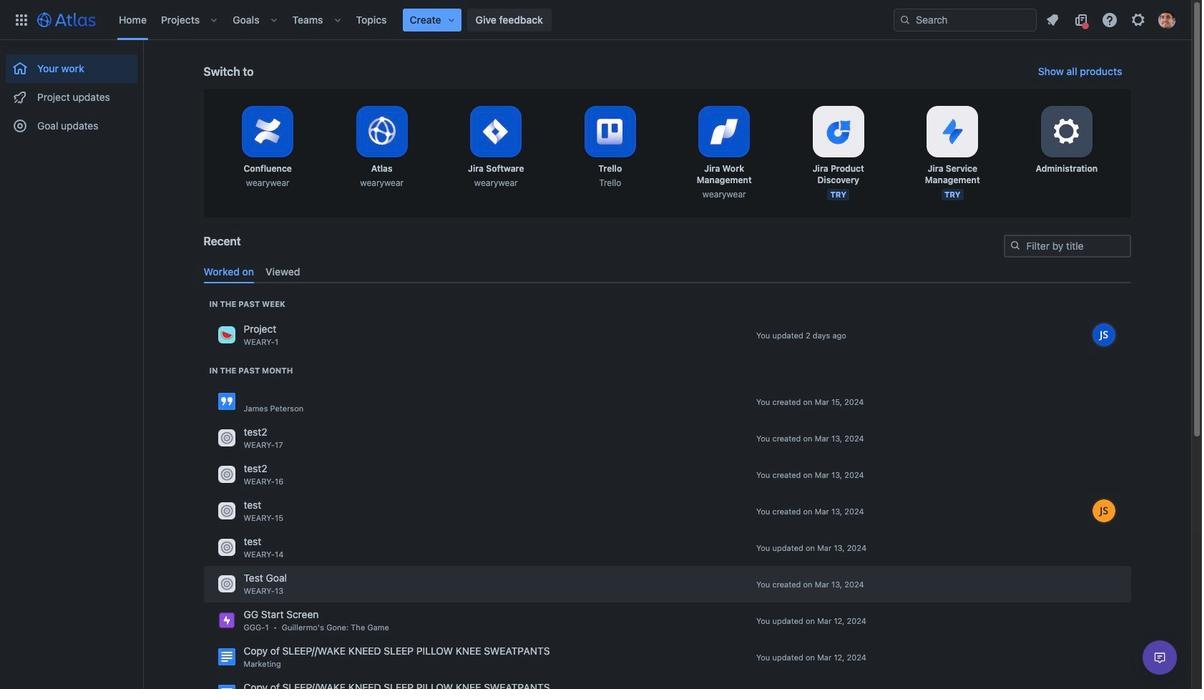 Task type: describe. For each thing, give the bounding box(es) containing it.
2 townsquare image from the top
[[218, 503, 235, 520]]

confluence image
[[218, 686, 235, 690]]

3 townsquare image from the top
[[218, 539, 235, 557]]

jira image
[[218, 612, 235, 630]]

2 townsquare image from the top
[[218, 466, 235, 484]]

top element
[[9, 0, 894, 40]]

1 confluence image from the top
[[218, 393, 235, 411]]

settings image
[[1131, 11, 1148, 28]]

2 confluence image from the top
[[218, 649, 235, 666]]

help image
[[1102, 11, 1119, 28]]

account image
[[1159, 11, 1176, 28]]

switch to... image
[[13, 11, 30, 28]]

heading for third townsquare icon from the bottom of the page
[[209, 298, 286, 310]]

notifications image
[[1045, 11, 1062, 28]]

Filter by title field
[[1006, 236, 1130, 256]]

open intercom messenger image
[[1152, 649, 1169, 667]]

search image
[[900, 14, 912, 25]]

3 townsquare image from the top
[[218, 576, 235, 593]]

search image
[[1010, 240, 1021, 251]]



Task type: vqa. For each thing, say whether or not it's contained in the screenshot.
the Settings image
yes



Task type: locate. For each thing, give the bounding box(es) containing it.
1 vertical spatial heading
[[209, 365, 293, 377]]

1 townsquare image from the top
[[218, 430, 235, 447]]

Search field
[[894, 8, 1038, 31]]

heading
[[209, 298, 286, 310], [209, 365, 293, 377]]

settings image
[[1050, 115, 1085, 149]]

1 townsquare image from the top
[[218, 327, 235, 344]]

2 vertical spatial townsquare image
[[218, 576, 235, 593]]

2 heading from the top
[[209, 365, 293, 377]]

0 vertical spatial townsquare image
[[218, 327, 235, 344]]

1 vertical spatial townsquare image
[[218, 466, 235, 484]]

townsquare image
[[218, 327, 235, 344], [218, 503, 235, 520], [218, 576, 235, 593]]

heading for first confluence icon from the top of the page
[[209, 365, 293, 377]]

None search field
[[894, 8, 1038, 31]]

1 vertical spatial townsquare image
[[218, 503, 235, 520]]

0 vertical spatial townsquare image
[[218, 430, 235, 447]]

0 vertical spatial confluence image
[[218, 393, 235, 411]]

0 vertical spatial heading
[[209, 298, 286, 310]]

banner
[[0, 0, 1192, 40]]

1 vertical spatial confluence image
[[218, 649, 235, 666]]

tab list
[[198, 260, 1137, 283]]

2 vertical spatial townsquare image
[[218, 539, 235, 557]]

confluence image
[[218, 393, 235, 411], [218, 649, 235, 666]]

townsquare image
[[218, 430, 235, 447], [218, 466, 235, 484], [218, 539, 235, 557]]

1 heading from the top
[[209, 298, 286, 310]]

group
[[6, 40, 137, 145]]



